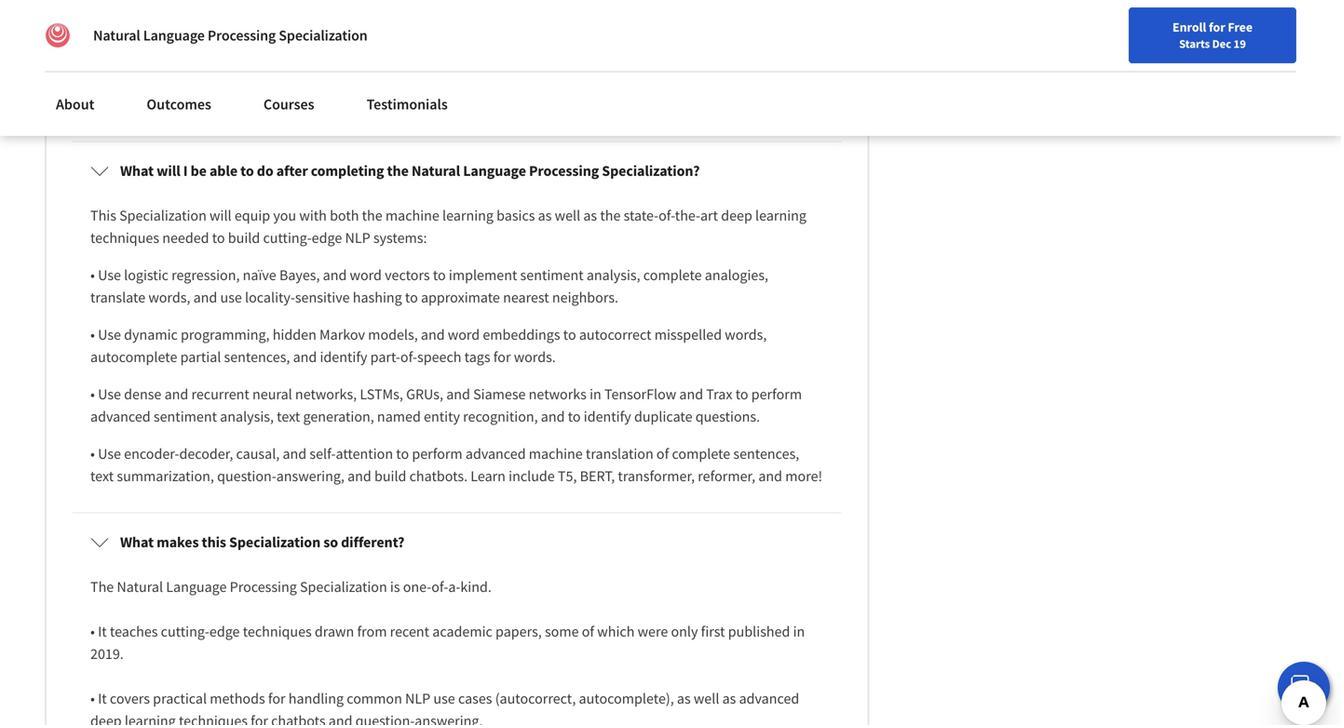 Task type: locate. For each thing, give the bounding box(es) containing it.
outcomes link
[[136, 84, 223, 125]]

• left covers
[[90, 690, 95, 709]]

learning inside nlp is one of the most broadly applied areas of machine learning and is critical in effectively analyzing massive quantities of unstructured, text-heavy data. as ai continues to expand, so will the demand for professionals skilled at building models that analyze speech and language, uncover contextual patterns, and produce insights from text and audio.
[[441, 28, 493, 47]]

and up expand,
[[495, 28, 519, 47]]

of right "some"
[[582, 623, 595, 642]]

1 vertical spatial edge
[[210, 623, 240, 642]]

text inside nlp is one of the most broadly applied areas of machine learning and is critical in effectively analyzing massive quantities of unstructured, text-heavy data. as ai continues to expand, so will the demand for professionals skilled at building models that analyze speech and language, uncover contextual patterns, and produce insights from text and audio.
[[757, 73, 781, 92]]

2 horizontal spatial advanced
[[740, 690, 800, 709]]

reformer,
[[698, 467, 756, 486]]

processing inside the natural language processing specialization is one-of-a-kind. • it teaches cutting-edge techniques drawn from recent academic papers, some of which were only first published in 2019. • it covers practical methods for handling common nlp use cases (autocorrect, autocomplete), as well as advanced deep learning techniques for chatbots and question-answer
[[230, 578, 297, 597]]

4 • from the top
[[90, 445, 95, 464]]

0 horizontal spatial of-
[[401, 348, 418, 367]]

recent
[[390, 623, 430, 642]]

the natural language processing specialization is one-of-a-kind. • it teaches cutting-edge techniques drawn from recent academic papers, some of which were only first published in 2019. • it covers practical methods for handling common nlp use cases (autocorrect, autocomplete), as well as advanced deep learning techniques for chatbots and question-answer
[[90, 578, 808, 726]]

a-
[[449, 578, 461, 597]]

natural inside the natural language processing specialization is one-of-a-kind. • it teaches cutting-edge techniques drawn from recent academic papers, some of which were only first published in 2019. • it covers practical methods for handling common nlp use cases (autocorrect, autocomplete), as well as advanced deep learning techniques for chatbots and question-answer
[[117, 578, 163, 597]]

of- left the kind.
[[432, 578, 449, 597]]

6 • from the top
[[90, 690, 95, 709]]

1 vertical spatial will
[[157, 162, 181, 180]]

2 horizontal spatial nlp
[[405, 690, 431, 709]]

1 what from the top
[[120, 162, 154, 180]]

natural up this specialization will equip you with both the machine learning basics as well as the state-of-the-art deep learning techniques needed to build cutting-edge nlp systems:
[[412, 162, 460, 180]]

analysis, inside • use dense and recurrent neural networks, lstms, grus, and siamese networks in tensorflow and trax to perform advanced sentiment analysis, text generation, named entity recognition, and to identify duplicate questions.
[[220, 408, 274, 426]]

specialization up heavy
[[279, 26, 368, 45]]

what left makes
[[120, 533, 154, 552]]

• left encoder-
[[90, 445, 95, 464]]

2 • from the top
[[90, 326, 95, 344]]

techniques down this at the top left of page
[[90, 229, 159, 247]]

of up models
[[156, 51, 169, 69]]

use for encoder-
[[98, 445, 121, 464]]

specialization inside this specialization will equip you with both the machine learning basics as well as the state-of-the-art deep learning techniques needed to build cutting-edge nlp systems:
[[119, 206, 207, 225]]

0 horizontal spatial speech
[[273, 73, 317, 92]]

of-
[[659, 206, 675, 225], [401, 348, 418, 367], [432, 578, 449, 597]]

to
[[459, 51, 472, 69], [241, 162, 254, 180], [212, 229, 225, 247], [433, 266, 446, 285], [405, 288, 418, 307], [564, 326, 577, 344], [736, 385, 749, 404], [568, 408, 581, 426], [396, 445, 409, 464]]

systems:
[[374, 229, 427, 247]]

2 vertical spatial text
[[90, 467, 114, 486]]

as
[[538, 206, 552, 225], [584, 206, 597, 225], [677, 690, 691, 709], [723, 690, 737, 709]]

build down equip
[[228, 229, 260, 247]]

and down demand
[[591, 73, 615, 92]]

is left one-
[[390, 578, 400, 597]]

what for what makes this specialization so different?
[[120, 533, 154, 552]]

this
[[90, 206, 116, 225]]

enroll for free starts dec 19
[[1173, 19, 1253, 51]]

0 vertical spatial analysis,
[[587, 266, 641, 285]]

and up sensitive
[[323, 266, 347, 285]]

do
[[257, 162, 274, 180]]

to inside nlp is one of the most broadly applied areas of machine learning and is critical in effectively analyzing massive quantities of unstructured, text-heavy data. as ai continues to expand, so will the demand for professionals skilled at building models that analyze speech and language, uncover contextual patterns, and produce insights from text and audio.
[[459, 51, 472, 69]]

1 vertical spatial language
[[463, 162, 526, 180]]

will left i
[[157, 162, 181, 180]]

complete
[[644, 266, 702, 285], [672, 445, 731, 464]]

deep
[[722, 206, 753, 225], [90, 712, 122, 726]]

critical
[[535, 28, 578, 47]]

0 horizontal spatial identify
[[320, 348, 368, 367]]

words, inside • use logistic regression, naïve bayes, and word vectors to implement sentiment analysis, complete analogies, translate words, and use locality-sensitive hashing to approximate nearest neighbors.
[[148, 288, 190, 307]]

free
[[1229, 19, 1253, 35]]

2 vertical spatial techniques
[[179, 712, 248, 726]]

•
[[90, 266, 95, 285], [90, 326, 95, 344], [90, 385, 95, 404], [90, 445, 95, 464], [90, 623, 95, 642], [90, 690, 95, 709]]

chatbots
[[271, 712, 326, 726]]

1 vertical spatial processing
[[529, 162, 599, 180]]

0 vertical spatial what
[[120, 162, 154, 180]]

encoder-
[[124, 445, 179, 464]]

question- inside the natural language processing specialization is one-of-a-kind. • it teaches cutting-edge techniques drawn from recent academic papers, some of which were only first published in 2019. • it covers practical methods for handling common nlp use cases (autocorrect, autocomplete), as well as advanced deep learning techniques for chatbots and question-answer
[[356, 712, 415, 726]]

• inside • use dense and recurrent neural networks, lstms, grus, and siamese networks in tensorflow and trax to perform advanced sentiment analysis, text generation, named entity recognition, and to identify duplicate questions.
[[90, 385, 95, 404]]

0 vertical spatial sentences,
[[224, 348, 290, 367]]

0 vertical spatial deep
[[722, 206, 753, 225]]

will down critical
[[544, 51, 566, 69]]

1 vertical spatial speech
[[418, 348, 462, 367]]

2 use from the top
[[98, 326, 121, 344]]

translation
[[586, 445, 654, 464]]

0 vertical spatial so
[[527, 51, 542, 69]]

for inside nlp is one of the most broadly applied areas of machine learning and is critical in effectively analyzing massive quantities of unstructured, text-heavy data. as ai continues to expand, so will the demand for professionals skilled at building models that analyze speech and language, uncover contextual patterns, and produce insights from text and audio.
[[648, 51, 665, 69]]

edge
[[312, 229, 342, 247], [210, 623, 240, 642]]

bayes,
[[280, 266, 320, 285]]

vectors
[[385, 266, 430, 285]]

in inside nlp is one of the most broadly applied areas of machine learning and is critical in effectively analyzing massive quantities of unstructured, text-heavy data. as ai continues to expand, so will the demand for professionals skilled at building models that analyze speech and language, uncover contextual patterns, and produce insights from text and audio.
[[581, 28, 592, 47]]

patterns,
[[533, 73, 588, 92]]

None search field
[[266, 12, 573, 49]]

processing down what makes this specialization so different?
[[230, 578, 297, 597]]

1 vertical spatial of-
[[401, 348, 418, 367]]

about
[[56, 95, 94, 114]]

0 vertical spatial identify
[[320, 348, 368, 367]]

it up 2019.
[[98, 623, 107, 642]]

the left state-
[[600, 206, 621, 225]]

the left the most
[[174, 28, 194, 47]]

neighbors.
[[553, 288, 619, 307]]

of- down models,
[[401, 348, 418, 367]]

1 vertical spatial what
[[120, 533, 154, 552]]

1 vertical spatial cutting-
[[161, 623, 210, 642]]

to inside dropdown button
[[241, 162, 254, 180]]

word up hashing
[[350, 266, 382, 285]]

cutting- right teaches at the left bottom of page
[[161, 623, 210, 642]]

language
[[143, 26, 205, 45], [463, 162, 526, 180], [166, 578, 227, 597]]

specialization up needed
[[119, 206, 207, 225]]

of- inside the natural language processing specialization is one-of-a-kind. • it teaches cutting-edge techniques drawn from recent academic papers, some of which were only first published in 2019. • it covers practical methods for handling common nlp use cases (autocorrect, autocomplete), as well as advanced deep learning techniques for chatbots and question-answer
[[432, 578, 449, 597]]

0 vertical spatial text
[[757, 73, 781, 92]]

0 horizontal spatial is
[[119, 28, 129, 47]]

techniques down the methods
[[179, 712, 248, 726]]

0 vertical spatial techniques
[[90, 229, 159, 247]]

1 vertical spatial text
[[277, 408, 300, 426]]

1 • from the top
[[90, 266, 95, 285]]

• down translate
[[90, 326, 95, 344]]

is
[[119, 28, 129, 47], [522, 28, 532, 47], [390, 578, 400, 597]]

cutting- down you
[[263, 229, 312, 247]]

1 horizontal spatial speech
[[418, 348, 462, 367]]

1 horizontal spatial will
[[210, 206, 232, 225]]

1 horizontal spatial nlp
[[345, 229, 371, 247]]

0 horizontal spatial question-
[[217, 467, 277, 486]]

what left i
[[120, 162, 154, 180]]

analysis, up the neighbors.
[[587, 266, 641, 285]]

learning up expand,
[[441, 28, 493, 47]]

use up translate
[[98, 266, 121, 285]]

specialization inside the natural language processing specialization is one-of-a-kind. • it teaches cutting-edge techniques drawn from recent academic papers, some of which were only first published in 2019. • it covers practical methods for handling common nlp use cases (autocorrect, autocomplete), as well as advanced deep learning techniques for chatbots and question-answer
[[300, 578, 387, 597]]

0 horizontal spatial well
[[555, 206, 581, 225]]

1 horizontal spatial of-
[[432, 578, 449, 597]]

so inside nlp is one of the most broadly applied areas of machine learning and is critical in effectively analyzing massive quantities of unstructured, text-heavy data. as ai continues to expand, so will the demand for professionals skilled at building models that analyze speech and language, uncover contextual patterns, and produce insights from text and audio.
[[527, 51, 542, 69]]

• inside • use dynamic programming, hidden markov models, and word embeddings to autocorrect misspelled words, autocomplete partial sentences, and identify part-of-speech tags for words.
[[90, 326, 95, 344]]

and up entity
[[447, 385, 471, 404]]

specialization right this
[[229, 533, 321, 552]]

use inside • use logistic regression, naïve bayes, and word vectors to implement sentiment analysis, complete analogies, translate words, and use locality-sensitive hashing to approximate nearest neighbors.
[[98, 266, 121, 285]]

sentences, down programming,
[[224, 348, 290, 367]]

0 horizontal spatial perform
[[412, 445, 463, 464]]

what for what will i be able to do after completing the natural language processing specialization?
[[120, 162, 154, 180]]

grus,
[[406, 385, 444, 404]]

deep inside the natural language processing specialization is one-of-a-kind. • it teaches cutting-edge techniques drawn from recent academic papers, some of which were only first published in 2019. • it covers practical methods for handling common nlp use cases (autocorrect, autocomplete), as well as advanced deep learning techniques for chatbots and question-answer
[[90, 712, 122, 726]]

0 horizontal spatial edge
[[210, 623, 240, 642]]

1 vertical spatial well
[[694, 690, 720, 709]]

what makes this specialization so different?
[[120, 533, 405, 552]]

0 vertical spatial speech
[[273, 73, 317, 92]]

1 horizontal spatial identify
[[584, 408, 632, 426]]

is left critical
[[522, 28, 532, 47]]

to up 'approximate'
[[433, 266, 446, 285]]

1 vertical spatial from
[[357, 623, 387, 642]]

3 use from the top
[[98, 385, 121, 404]]

sentences,
[[224, 348, 290, 367], [734, 445, 800, 464]]

applied
[[282, 28, 329, 47]]

question- down causal,
[[217, 467, 277, 486]]

5 • from the top
[[90, 623, 95, 642]]

build down attention
[[375, 467, 407, 486]]

0 horizontal spatial will
[[157, 162, 181, 180]]

1 horizontal spatial sentences,
[[734, 445, 800, 464]]

2 vertical spatial of-
[[432, 578, 449, 597]]

1 horizontal spatial advanced
[[466, 445, 526, 464]]

1 horizontal spatial edge
[[312, 229, 342, 247]]

identify inside • use dynamic programming, hidden markov models, and word embeddings to autocorrect misspelled words, autocomplete partial sentences, and identify part-of-speech tags for words.
[[320, 348, 368, 367]]

sentences, inside • use encoder-decoder, causal, and self-attention to perform advanced machine translation of complete sentences, text summarization, question-answering, and build chatbots. learn include t5, bert, transformer, reformer, and more!
[[734, 445, 800, 464]]

2 vertical spatial natural
[[117, 578, 163, 597]]

and right models,
[[421, 326, 445, 344]]

to inside • use dynamic programming, hidden markov models, and word embeddings to autocorrect misspelled words, autocomplete partial sentences, and identify part-of-speech tags for words.
[[564, 326, 577, 344]]

unstructured,
[[172, 51, 257, 69]]

and up 'answering,'
[[283, 445, 307, 464]]

0 horizontal spatial words,
[[148, 288, 190, 307]]

generation,
[[303, 408, 374, 426]]

recurrent
[[191, 385, 250, 404]]

nlp up quantities
[[90, 28, 116, 47]]

nlp
[[90, 28, 116, 47], [345, 229, 371, 247], [405, 690, 431, 709]]

2 vertical spatial in
[[794, 623, 805, 642]]

0 vertical spatial words,
[[148, 288, 190, 307]]

3 • from the top
[[90, 385, 95, 404]]

1 vertical spatial complete
[[672, 445, 731, 464]]

perform up chatbots.
[[412, 445, 463, 464]]

0 vertical spatial complete
[[644, 266, 702, 285]]

nearest
[[503, 288, 550, 307]]

complete down the-
[[644, 266, 702, 285]]

build inside this specialization will equip you with both the machine learning basics as well as the state-of-the-art deep learning techniques needed to build cutting-edge nlp systems:
[[228, 229, 260, 247]]

language up basics
[[463, 162, 526, 180]]

of inside • use encoder-decoder, causal, and self-attention to perform advanced machine translation of complete sentences, text summarization, question-answering, and build chatbots. learn include t5, bert, transformer, reformer, and more!
[[657, 445, 669, 464]]

produce
[[618, 73, 670, 92]]

word inside • use dynamic programming, hidden markov models, and word embeddings to autocorrect misspelled words, autocomplete partial sentences, and identify part-of-speech tags for words.
[[448, 326, 480, 344]]

0 vertical spatial cutting-
[[263, 229, 312, 247]]

1 vertical spatial it
[[98, 690, 107, 709]]

specialization inside dropdown button
[[229, 533, 321, 552]]

1 horizontal spatial perform
[[752, 385, 802, 404]]

0 vertical spatial perform
[[752, 385, 802, 404]]

1 vertical spatial words,
[[725, 326, 767, 344]]

1 vertical spatial identify
[[584, 408, 632, 426]]

advanced down published
[[740, 690, 800, 709]]

• inside • use encoder-decoder, causal, and self-attention to perform advanced machine translation of complete sentences, text summarization, question-answering, and build chatbots. learn include t5, bert, transformer, reformer, and more!
[[90, 445, 95, 464]]

0 vertical spatial build
[[228, 229, 260, 247]]

published
[[729, 623, 791, 642]]

0 vertical spatial of-
[[659, 206, 675, 225]]

2 horizontal spatial is
[[522, 28, 532, 47]]

learning inside the natural language processing specialization is one-of-a-kind. • it teaches cutting-edge techniques drawn from recent academic papers, some of which were only first published in 2019. • it covers practical methods for handling common nlp use cases (autocorrect, autocomplete), as well as advanced deep learning techniques for chatbots and question-answer
[[125, 712, 176, 726]]

with
[[299, 206, 327, 225]]

1 vertical spatial sentiment
[[154, 408, 217, 426]]

speech left the tags
[[418, 348, 462, 367]]

summarization,
[[117, 467, 214, 486]]

will inside nlp is one of the most broadly applied areas of machine learning and is critical in effectively analyzing massive quantities of unstructured, text-heavy data. as ai continues to expand, so will the demand for professionals skilled at building models that analyze speech and language, uncover contextual patterns, and produce insights from text and audio.
[[544, 51, 566, 69]]

identify down markov
[[320, 348, 368, 367]]

deep inside this specialization will equip you with both the machine learning basics as well as the state-of-the-art deep learning techniques needed to build cutting-edge nlp systems:
[[722, 206, 753, 225]]

areas
[[332, 28, 366, 47]]

machine inside nlp is one of the most broadly applied areas of machine learning and is critical in effectively analyzing massive quantities of unstructured, text-heavy data. as ai continues to expand, so will the demand for professionals skilled at building models that analyze speech and language, uncover contextual patterns, and produce insights from text and audio.
[[384, 28, 438, 47]]

natural inside dropdown button
[[412, 162, 460, 180]]

1 horizontal spatial use
[[434, 690, 455, 709]]

question- inside • use encoder-decoder, causal, and self-attention to perform advanced machine translation of complete sentences, text summarization, question-answering, and build chatbots. learn include t5, bert, transformer, reformer, and more!
[[217, 467, 277, 486]]

language,
[[347, 73, 408, 92]]

1 horizontal spatial deep
[[722, 206, 753, 225]]

cutting- inside this specialization will equip you with both the machine learning basics as well as the state-of-the-art deep learning techniques needed to build cutting-edge nlp systems:
[[263, 229, 312, 247]]

quantities
[[90, 51, 154, 69]]

is left one at top
[[119, 28, 129, 47]]

so
[[527, 51, 542, 69], [324, 533, 338, 552]]

text down skilled
[[757, 73, 781, 92]]

about link
[[45, 84, 106, 125]]

and down regression,
[[193, 288, 217, 307]]

identify
[[320, 348, 368, 367], [584, 408, 632, 426]]

2 horizontal spatial of-
[[659, 206, 675, 225]]

language down this
[[166, 578, 227, 597]]

2 what from the top
[[120, 533, 154, 552]]

you
[[273, 206, 296, 225]]

0 horizontal spatial word
[[350, 266, 382, 285]]

learning
[[441, 28, 493, 47], [443, 206, 494, 225], [756, 206, 807, 225], [125, 712, 176, 726]]

0 vertical spatial advanced
[[90, 408, 151, 426]]

1 horizontal spatial word
[[448, 326, 480, 344]]

at
[[798, 51, 810, 69]]

0 horizontal spatial build
[[228, 229, 260, 247]]

hidden
[[273, 326, 317, 344]]

speech inside • use dynamic programming, hidden markov models, and word embeddings to autocorrect misspelled words, autocomplete partial sentences, and identify part-of-speech tags for words.
[[418, 348, 462, 367]]

use down regression,
[[220, 288, 242, 307]]

i
[[183, 162, 188, 180]]

advanced up learn
[[466, 445, 526, 464]]

2 vertical spatial language
[[166, 578, 227, 597]]

perform up questions.
[[752, 385, 802, 404]]

0 vertical spatial question-
[[217, 467, 277, 486]]

edge down with
[[312, 229, 342, 247]]

0 vertical spatial it
[[98, 623, 107, 642]]

use inside • use logistic regression, naïve bayes, and word vectors to implement sentiment analysis, complete analogies, translate words, and use locality-sensitive hashing to approximate nearest neighbors.
[[220, 288, 242, 307]]

makes
[[157, 533, 199, 552]]

1 horizontal spatial question-
[[356, 712, 415, 726]]

well right basics
[[555, 206, 581, 225]]

in right networks
[[590, 385, 602, 404]]

0 horizontal spatial cutting-
[[161, 623, 210, 642]]

2 vertical spatial nlp
[[405, 690, 431, 709]]

nlp inside this specialization will equip you with both the machine learning basics as well as the state-of-the-art deep learning techniques needed to build cutting-edge nlp systems:
[[345, 229, 371, 247]]

use up autocomplete
[[98, 326, 121, 344]]

well inside this specialization will equip you with both the machine learning basics as well as the state-of-the-art deep learning techniques needed to build cutting-edge nlp systems:
[[555, 206, 581, 225]]

complete inside • use encoder-decoder, causal, and self-attention to perform advanced machine translation of complete sentences, text summarization, question-answering, and build chatbots. learn include t5, bert, transformer, reformer, and more!
[[672, 445, 731, 464]]

nlp right common on the bottom of page
[[405, 690, 431, 709]]

4 use from the top
[[98, 445, 121, 464]]

tags
[[465, 348, 491, 367]]

what makes this specialization so different? button
[[75, 517, 839, 569]]

• for • use encoder-decoder, causal, and self-attention to perform advanced machine translation of complete sentences, text summarization, question-answering, and build chatbots. learn include t5, bert, transformer, reformer, and more!
[[90, 445, 95, 464]]

word inside • use logistic regression, naïve bayes, and word vectors to implement sentiment analysis, complete analogies, translate words, and use locality-sensitive hashing to approximate nearest neighbors.
[[350, 266, 382, 285]]

techniques inside this specialization will equip you with both the machine learning basics as well as the state-of-the-art deep learning techniques needed to build cutting-edge nlp systems:
[[90, 229, 159, 247]]

as
[[362, 51, 376, 69]]

1 vertical spatial so
[[324, 533, 338, 552]]

analogies,
[[705, 266, 769, 285]]

1 vertical spatial analysis,
[[220, 408, 274, 426]]

for inside enroll for free starts dec 19
[[1210, 19, 1226, 35]]

from right drawn
[[357, 623, 387, 642]]

cutting-
[[263, 229, 312, 247], [161, 623, 210, 642]]

language up "unstructured,"
[[143, 26, 205, 45]]

deep right 'art'
[[722, 206, 753, 225]]

1 vertical spatial use
[[434, 690, 455, 709]]

• for • use logistic regression, naïve bayes, and word vectors to implement sentiment analysis, complete analogies, translate words, and use locality-sensitive hashing to approximate nearest neighbors.
[[90, 266, 95, 285]]

ai
[[379, 51, 391, 69]]

testimonials
[[367, 95, 448, 114]]

causal,
[[236, 445, 280, 464]]

for down the methods
[[251, 712, 268, 726]]

so left different?
[[324, 533, 338, 552]]

papers,
[[496, 623, 542, 642]]

machine inside • use encoder-decoder, causal, and self-attention to perform advanced machine translation of complete sentences, text summarization, question-answering, and build chatbots. learn include t5, bert, transformer, reformer, and more!
[[529, 445, 583, 464]]

specialization up drawn
[[300, 578, 387, 597]]

use inside • use encoder-decoder, causal, and self-attention to perform advanced machine translation of complete sentences, text summarization, question-answering, and build chatbots. learn include t5, bert, transformer, reformer, and more!
[[98, 445, 121, 464]]

0 horizontal spatial analysis,
[[220, 408, 274, 426]]

• up translate
[[90, 266, 95, 285]]

as right autocomplete),
[[677, 690, 691, 709]]

nlp down both
[[345, 229, 371, 247]]

for up produce
[[648, 51, 665, 69]]

will inside this specialization will equip you with both the machine learning basics as well as the state-of-the-art deep learning techniques needed to build cutting-edge nlp systems:
[[210, 206, 232, 225]]

words,
[[148, 288, 190, 307], [725, 326, 767, 344]]

perform
[[752, 385, 802, 404], [412, 445, 463, 464]]

the inside dropdown button
[[387, 162, 409, 180]]

0 horizontal spatial from
[[357, 623, 387, 642]]

words, right misspelled
[[725, 326, 767, 344]]

will
[[544, 51, 566, 69], [157, 162, 181, 180], [210, 206, 232, 225]]

from inside nlp is one of the most broadly applied areas of machine learning and is critical in effectively analyzing massive quantities of unstructured, text-heavy data. as ai continues to expand, so will the demand for professionals skilled at building models that analyze speech and language, uncover contextual patterns, and produce insights from text and audio.
[[724, 73, 754, 92]]

it left covers
[[98, 690, 107, 709]]

edge up the methods
[[210, 623, 240, 642]]

complete up reformer,
[[672, 445, 731, 464]]

perform inside • use encoder-decoder, causal, and self-attention to perform advanced machine translation of complete sentences, text summarization, question-answering, and build chatbots. learn include t5, bert, transformer, reformer, and more!
[[412, 445, 463, 464]]

identify inside • use dense and recurrent neural networks, lstms, grus, and siamese networks in tensorflow and trax to perform advanced sentiment analysis, text generation, named entity recognition, and to identify duplicate questions.
[[584, 408, 632, 426]]

• use logistic regression, naïve bayes, and word vectors to implement sentiment analysis, complete analogies, translate words, and use locality-sensitive hashing to approximate nearest neighbors.
[[90, 266, 772, 307]]

to down 'named'
[[396, 445, 409, 464]]

autocorrect
[[579, 326, 652, 344]]

cutting- inside the natural language processing specialization is one-of-a-kind. • it teaches cutting-edge techniques drawn from recent academic papers, some of which were only first published in 2019. • it covers practical methods for handling common nlp use cases (autocorrect, autocomplete), as well as advanced deep learning techniques for chatbots and question-answer
[[161, 623, 210, 642]]

• inside • use logistic regression, naïve bayes, and word vectors to implement sentiment analysis, complete analogies, translate words, and use locality-sensitive hashing to approximate nearest neighbors.
[[90, 266, 95, 285]]

processing
[[208, 26, 276, 45], [529, 162, 599, 180], [230, 578, 297, 597]]

in inside the natural language processing specialization is one-of-a-kind. • it teaches cutting-edge techniques drawn from recent academic papers, some of which were only first published in 2019. • it covers practical methods for handling common nlp use cases (autocorrect, autocomplete), as well as advanced deep learning techniques for chatbots and question-answer
[[794, 623, 805, 642]]

and down attention
[[348, 467, 372, 486]]

use inside • use dynamic programming, hidden markov models, and word embeddings to autocorrect misspelled words, autocomplete partial sentences, and identify part-of-speech tags for words.
[[98, 326, 121, 344]]

0 vertical spatial well
[[555, 206, 581, 225]]

of up as in the left top of the page
[[369, 28, 381, 47]]

processing up basics
[[529, 162, 599, 180]]

advanced inside • use dense and recurrent neural networks, lstms, grus, and siamese networks in tensorflow and trax to perform advanced sentiment analysis, text generation, named entity recognition, and to identify duplicate questions.
[[90, 408, 151, 426]]

use for logistic
[[98, 266, 121, 285]]

academic
[[433, 623, 493, 642]]

use
[[220, 288, 242, 307], [434, 690, 455, 709]]

machine
[[384, 28, 438, 47], [386, 206, 440, 225], [529, 445, 583, 464]]

of- left 'art'
[[659, 206, 675, 225]]

the
[[90, 578, 114, 597]]

words, down logistic
[[148, 288, 190, 307]]

1 horizontal spatial build
[[375, 467, 407, 486]]

so down critical
[[527, 51, 542, 69]]

2 vertical spatial processing
[[230, 578, 297, 597]]

machine up continues at left
[[384, 28, 438, 47]]

so inside dropdown button
[[324, 533, 338, 552]]

0 vertical spatial processing
[[208, 26, 276, 45]]

identify up translation
[[584, 408, 632, 426]]

0 horizontal spatial nlp
[[90, 28, 116, 47]]

2 vertical spatial machine
[[529, 445, 583, 464]]

to inside this specialization will equip you with both the machine learning basics as well as the state-of-the-art deep learning techniques needed to build cutting-edge nlp systems:
[[212, 229, 225, 247]]

1 horizontal spatial cutting-
[[263, 229, 312, 247]]

chat with us image
[[1290, 674, 1320, 704]]

advanced inside the natural language processing specialization is one-of-a-kind. • it teaches cutting-edge techniques drawn from recent academic papers, some of which were only first published in 2019. • it covers practical methods for handling common nlp use cases (autocorrect, autocomplete), as well as advanced deep learning techniques for chatbots and question-answer
[[740, 690, 800, 709]]

1 vertical spatial word
[[448, 326, 480, 344]]

entity
[[424, 408, 460, 426]]

0 vertical spatial edge
[[312, 229, 342, 247]]

will left equip
[[210, 206, 232, 225]]

perform inside • use dense and recurrent neural networks, lstms, grus, and siamese networks in tensorflow and trax to perform advanced sentiment analysis, text generation, named entity recognition, and to identify duplicate questions.
[[752, 385, 802, 404]]

0 vertical spatial will
[[544, 51, 566, 69]]

to down vectors
[[405, 288, 418, 307]]

1 horizontal spatial analysis,
[[587, 266, 641, 285]]

1 use from the top
[[98, 266, 121, 285]]

0 horizontal spatial advanced
[[90, 408, 151, 426]]

• use dynamic programming, hidden markov models, and word embeddings to autocorrect misspelled words, autocomplete partial sentences, and identify part-of-speech tags for words.
[[90, 326, 770, 367]]

use inside • use dense and recurrent neural networks, lstms, grus, and siamese networks in tensorflow and trax to perform advanced sentiment analysis, text generation, named entity recognition, and to identify duplicate questions.
[[98, 385, 121, 404]]

speech
[[273, 73, 317, 92], [418, 348, 462, 367]]

1 vertical spatial deep
[[90, 712, 122, 726]]

sentiment up nearest
[[521, 266, 584, 285]]

menu item
[[1004, 19, 1124, 79]]

0 vertical spatial natural
[[93, 26, 140, 45]]

build
[[228, 229, 260, 247], [375, 467, 407, 486]]

for right the tags
[[494, 348, 511, 367]]

analysis, down neural
[[220, 408, 274, 426]]

1 horizontal spatial sentiment
[[521, 266, 584, 285]]

1 horizontal spatial words,
[[725, 326, 767, 344]]

to down the neighbors.
[[564, 326, 577, 344]]

0 vertical spatial from
[[724, 73, 754, 92]]

• left 'dense'
[[90, 385, 95, 404]]

0 horizontal spatial so
[[324, 533, 338, 552]]

1 vertical spatial question-
[[356, 712, 415, 726]]

outcomes
[[147, 95, 211, 114]]

2 vertical spatial will
[[210, 206, 232, 225]]

0 horizontal spatial text
[[90, 467, 114, 486]]

contextual
[[464, 73, 530, 92]]

as left state-
[[584, 206, 597, 225]]

enroll
[[1173, 19, 1207, 35]]

sentences, up more!
[[734, 445, 800, 464]]

and inside the natural language processing specialization is one-of-a-kind. • it teaches cutting-edge techniques drawn from recent academic papers, some of which were only first published in 2019. • it covers practical methods for handling common nlp use cases (autocorrect, autocomplete), as well as advanced deep learning techniques for chatbots and question-answer
[[329, 712, 353, 726]]

1 vertical spatial perform
[[412, 445, 463, 464]]



Task type: vqa. For each thing, say whether or not it's contained in the screenshot.
topmost identify
yes



Task type: describe. For each thing, give the bounding box(es) containing it.
analyzing
[[662, 28, 721, 47]]

use for dynamic
[[98, 326, 121, 344]]

programming,
[[181, 326, 270, 344]]

what will i be able to do after completing the natural language processing specialization? button
[[75, 145, 839, 197]]

of right one at top
[[158, 28, 171, 47]]

which
[[598, 623, 635, 642]]

analyze
[[222, 73, 270, 92]]

the up patterns,
[[569, 51, 590, 69]]

complete inside • use logistic regression, naïve bayes, and word vectors to implement sentiment analysis, complete analogies, translate words, and use locality-sensitive hashing to approximate nearest neighbors.
[[644, 266, 702, 285]]

0 vertical spatial language
[[143, 26, 205, 45]]

and left trax
[[680, 385, 704, 404]]

attention
[[336, 445, 393, 464]]

duplicate
[[635, 408, 693, 426]]

the right both
[[362, 206, 383, 225]]

common
[[347, 690, 402, 709]]

models
[[145, 73, 191, 92]]

sentiment inside • use logistic regression, naïve bayes, and word vectors to implement sentiment analysis, complete analogies, translate words, and use locality-sensitive hashing to approximate nearest neighbors.
[[521, 266, 584, 285]]

machine inside this specialization will equip you with both the machine learning basics as well as the state-of-the-art deep learning techniques needed to build cutting-edge nlp systems:
[[386, 206, 440, 225]]

networks,
[[295, 385, 357, 404]]

19
[[1234, 36, 1247, 51]]

as right basics
[[538, 206, 552, 225]]

to right trax
[[736, 385, 749, 404]]

covers
[[110, 690, 150, 709]]

practical
[[153, 690, 207, 709]]

siamese
[[473, 385, 526, 404]]

and down at
[[783, 73, 807, 92]]

learning down what will i be able to do after completing the natural language processing specialization? dropdown button at the top of the page
[[443, 206, 494, 225]]

professionals
[[668, 51, 751, 69]]

skilled
[[754, 51, 795, 69]]

and down networks
[[541, 408, 565, 426]]

1 it from the top
[[98, 623, 107, 642]]

from inside the natural language processing specialization is one-of-a-kind. • it teaches cutting-edge techniques drawn from recent academic papers, some of which were only first published in 2019. • it covers practical methods for handling common nlp use cases (autocorrect, autocomplete), as well as advanced deep learning techniques for chatbots and question-answer
[[357, 623, 387, 642]]

to down networks
[[568, 408, 581, 426]]

state-
[[624, 206, 659, 225]]

deeplearning.ai image
[[45, 22, 71, 48]]

• for • use dynamic programming, hidden markov models, and word embeddings to autocorrect misspelled words, autocomplete partial sentences, and identify part-of-speech tags for words.
[[90, 326, 95, 344]]

dec
[[1213, 36, 1232, 51]]

answering,
[[277, 467, 345, 486]]

self-
[[310, 445, 336, 464]]

translate
[[90, 288, 146, 307]]

testimonials link
[[356, 84, 459, 125]]

and down data.
[[320, 73, 344, 92]]

named
[[377, 408, 421, 426]]

were
[[638, 623, 668, 642]]

use for dense
[[98, 385, 121, 404]]

more!
[[786, 467, 823, 486]]

1 vertical spatial techniques
[[243, 623, 312, 642]]

markov
[[320, 326, 365, 344]]

massive
[[724, 28, 775, 47]]

approximate
[[421, 288, 500, 307]]

2019.
[[90, 645, 124, 664]]

as down "first"
[[723, 690, 737, 709]]

hashing
[[353, 288, 402, 307]]

sentences, inside • use dynamic programming, hidden markov models, and word embeddings to autocorrect misspelled words, autocomplete partial sentences, and identify part-of-speech tags for words.
[[224, 348, 290, 367]]

(autocorrect,
[[495, 690, 576, 709]]

insights
[[673, 73, 721, 92]]

will inside what will i be able to do after completing the natural language processing specialization? dropdown button
[[157, 162, 181, 180]]

text inside • use encoder-decoder, causal, and self-attention to perform advanced machine translation of complete sentences, text summarization, question-answering, and build chatbots. learn include t5, bert, transformer, reformer, and more!
[[90, 467, 114, 486]]

• use encoder-decoder, causal, and self-attention to perform advanced machine translation of complete sentences, text summarization, question-answering, and build chatbots. learn include t5, bert, transformer, reformer, and more!
[[90, 445, 823, 486]]

demand
[[593, 51, 645, 69]]

text inside • use dense and recurrent neural networks, lstms, grus, and siamese networks in tensorflow and trax to perform advanced sentiment analysis, text generation, named entity recognition, and to identify duplicate questions.
[[277, 408, 300, 426]]

of- inside this specialization will equip you with both the machine learning basics as well as the state-of-the-art deep learning techniques needed to build cutting-edge nlp systems:
[[659, 206, 675, 225]]

locality-
[[245, 288, 295, 307]]

art
[[701, 206, 719, 225]]

neural
[[253, 385, 292, 404]]

one
[[132, 28, 155, 47]]

language inside the natural language processing specialization is one-of-a-kind. • it teaches cutting-edge techniques drawn from recent academic papers, some of which were only first published in 2019. • it covers practical methods for handling common nlp use cases (autocorrect, autocomplete), as well as advanced deep learning techniques for chatbots and question-answer
[[166, 578, 227, 597]]

transformer,
[[618, 467, 695, 486]]

partial
[[180, 348, 221, 367]]

starts
[[1180, 36, 1211, 51]]

sentiment inside • use dense and recurrent neural networks, lstms, grus, and siamese networks in tensorflow and trax to perform advanced sentiment analysis, text generation, named entity recognition, and to identify duplicate questions.
[[154, 408, 217, 426]]

learning right 'art'
[[756, 206, 807, 225]]

part-
[[371, 348, 401, 367]]

words.
[[514, 348, 556, 367]]

t5,
[[558, 467, 577, 486]]

text-
[[260, 51, 287, 69]]

models,
[[368, 326, 418, 344]]

nlp inside nlp is one of the most broadly applied areas of machine learning and is critical in effectively analyzing massive quantities of unstructured, text-heavy data. as ai continues to expand, so will the demand for professionals skilled at building models that analyze speech and language, uncover contextual patterns, and produce insights from text and audio.
[[90, 28, 116, 47]]

recognition,
[[463, 408, 538, 426]]

nlp is one of the most broadly applied areas of machine learning and is critical in effectively analyzing massive quantities of unstructured, text-heavy data. as ai continues to expand, so will the demand for professionals skilled at building models that analyze speech and language, uncover contextual patterns, and produce insights from text and audio.
[[90, 28, 813, 114]]

heavy
[[287, 51, 324, 69]]

and right 'dense'
[[165, 385, 188, 404]]

• for • use dense and recurrent neural networks, lstms, grus, and siamese networks in tensorflow and trax to perform advanced sentiment analysis, text generation, named entity recognition, and to identify duplicate questions.
[[90, 385, 95, 404]]

audio.
[[90, 95, 130, 114]]

is inside the natural language processing specialization is one-of-a-kind. • it teaches cutting-edge techniques drawn from recent academic papers, some of which were only first published in 2019. • it covers practical methods for handling common nlp use cases (autocorrect, autocomplete), as well as advanced deep learning techniques for chatbots and question-answer
[[390, 578, 400, 597]]

words, inside • use dynamic programming, hidden markov models, and word embeddings to autocorrect misspelled words, autocomplete partial sentences, and identify part-of-speech tags for words.
[[725, 326, 767, 344]]

build inside • use encoder-decoder, causal, and self-attention to perform advanced machine translation of complete sentences, text summarization, question-answering, and build chatbots. learn include t5, bert, transformer, reformer, and more!
[[375, 467, 407, 486]]

edge inside this specialization will equip you with both the machine learning basics as well as the state-of-the-art deep learning techniques needed to build cutting-edge nlp systems:
[[312, 229, 342, 247]]

speech inside nlp is one of the most broadly applied areas of machine learning and is critical in effectively analyzing massive quantities of unstructured, text-heavy data. as ai continues to expand, so will the demand for professionals skilled at building models that analyze speech and language, uncover contextual patterns, and produce insights from text and audio.
[[273, 73, 317, 92]]

autocomplete),
[[579, 690, 674, 709]]

coursera image
[[22, 15, 141, 45]]

dynamic
[[124, 326, 178, 344]]

of- inside • use dynamic programming, hidden markov models, and word embeddings to autocorrect misspelled words, autocomplete partial sentences, and identify part-of-speech tags for words.
[[401, 348, 418, 367]]

learn
[[471, 467, 506, 486]]

of inside the natural language processing specialization is one-of-a-kind. • it teaches cutting-edge techniques drawn from recent academic papers, some of which were only first published in 2019. • it covers practical methods for handling common nlp use cases (autocorrect, autocomplete), as well as advanced deep learning techniques for chatbots and question-answer
[[582, 623, 595, 642]]

for up chatbots at left bottom
[[268, 690, 286, 709]]

nlp inside the natural language processing specialization is one-of-a-kind. • it teaches cutting-edge techniques drawn from recent academic papers, some of which were only first published in 2019. • it covers practical methods for handling common nlp use cases (autocorrect, autocomplete), as well as advanced deep learning techniques for chatbots and question-answer
[[405, 690, 431, 709]]

different?
[[341, 533, 405, 552]]

kind.
[[461, 578, 492, 597]]

well inside the natural language processing specialization is one-of-a-kind. • it teaches cutting-edge techniques drawn from recent academic papers, some of which were only first published in 2019. • it covers practical methods for handling common nlp use cases (autocorrect, autocomplete), as well as advanced deep learning techniques for chatbots and question-answer
[[694, 690, 720, 709]]

use inside the natural language processing specialization is one-of-a-kind. • it teaches cutting-edge techniques drawn from recent academic papers, some of which were only first published in 2019. • it covers practical methods for handling common nlp use cases (autocorrect, autocomplete), as well as advanced deep learning techniques for chatbots and question-answer
[[434, 690, 455, 709]]

for inside • use dynamic programming, hidden markov models, and word embeddings to autocorrect misspelled words, autocomplete partial sentences, and identify part-of-speech tags for words.
[[494, 348, 511, 367]]

processing inside what will i be able to do after completing the natural language processing specialization? dropdown button
[[529, 162, 599, 180]]

sensitive
[[295, 288, 350, 307]]

courses link
[[252, 84, 326, 125]]

some
[[545, 623, 579, 642]]

bert,
[[580, 467, 615, 486]]

edge inside the natural language processing specialization is one-of-a-kind. • it teaches cutting-edge techniques drawn from recent academic papers, some of which were only first published in 2019. • it covers practical methods for handling common nlp use cases (autocorrect, autocomplete), as well as advanced deep learning techniques for chatbots and question-answer
[[210, 623, 240, 642]]

needed
[[162, 229, 209, 247]]

language inside what will i be able to do after completing the natural language processing specialization? dropdown button
[[463, 162, 526, 180]]

natural language processing specialization
[[93, 26, 368, 45]]

regression,
[[172, 266, 240, 285]]

2 it from the top
[[98, 690, 107, 709]]

specialization?
[[602, 162, 700, 180]]

networks
[[529, 385, 587, 404]]

in inside • use dense and recurrent neural networks, lstms, grus, and siamese networks in tensorflow and trax to perform advanced sentiment analysis, text generation, named entity recognition, and to identify duplicate questions.
[[590, 385, 602, 404]]

and down hidden
[[293, 348, 317, 367]]

this specialization will equip you with both the machine learning basics as well as the state-of-the-art deep learning techniques needed to build cutting-edge nlp systems:
[[90, 206, 810, 247]]

the-
[[675, 206, 701, 225]]

to inside • use encoder-decoder, causal, and self-attention to perform advanced machine translation of complete sentences, text summarization, question-answering, and build chatbots. learn include t5, bert, transformer, reformer, and more!
[[396, 445, 409, 464]]

advanced inside • use encoder-decoder, causal, and self-attention to perform advanced machine translation of complete sentences, text summarization, question-answering, and build chatbots. learn include t5, bert, transformer, reformer, and more!
[[466, 445, 526, 464]]

analysis, inside • use logistic regression, naïve bayes, and word vectors to implement sentiment analysis, complete analogies, translate words, and use locality-sensitive hashing to approximate nearest neighbors.
[[587, 266, 641, 285]]

questions.
[[696, 408, 761, 426]]

embeddings
[[483, 326, 561, 344]]

misspelled
[[655, 326, 722, 344]]

most
[[197, 28, 229, 47]]

continues
[[394, 51, 456, 69]]

chatbots.
[[410, 467, 468, 486]]

and left more!
[[759, 467, 783, 486]]

one-
[[403, 578, 432, 597]]

uncover
[[411, 73, 461, 92]]

effectively
[[595, 28, 659, 47]]



